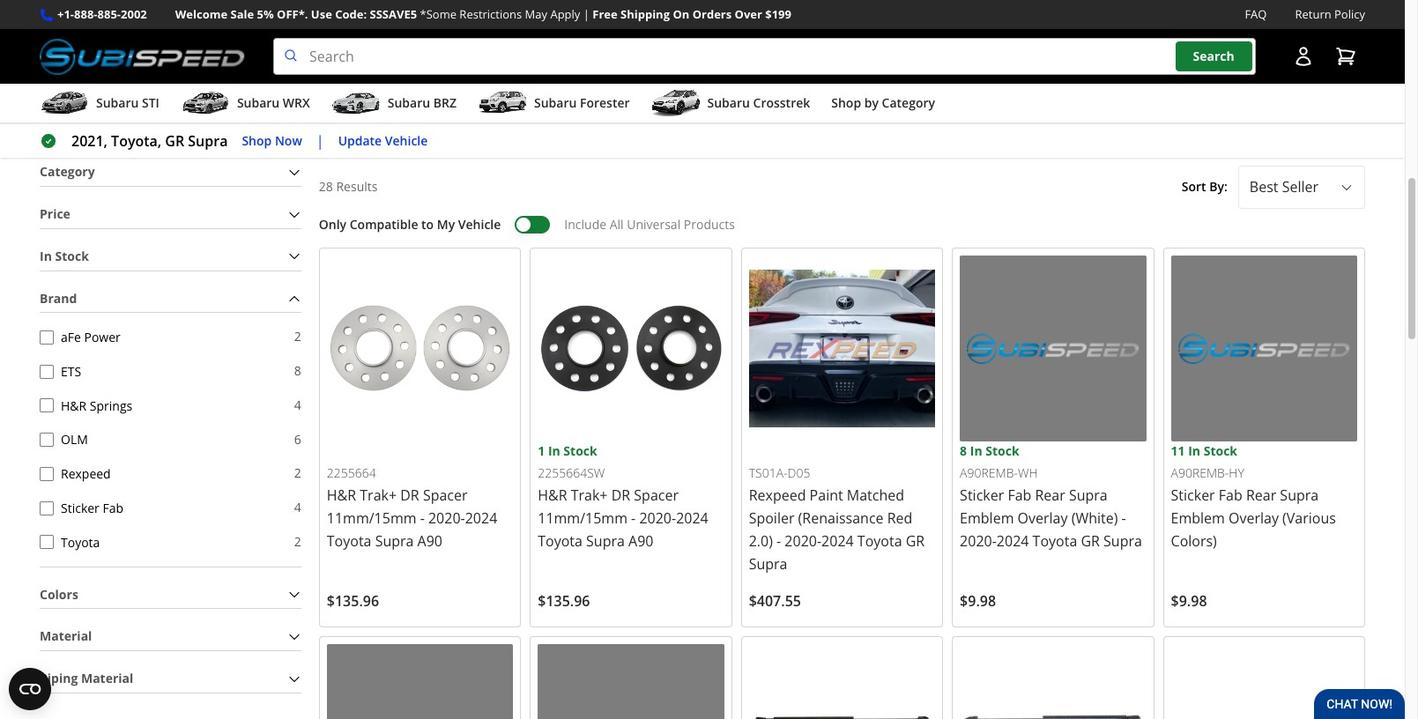 Task type: locate. For each thing, give the bounding box(es) containing it.
2024 inside the 2255664 h&r trak+ dr spacer 11mm/15mm - 2020-2024 toyota supra a90
[[465, 509, 498, 528]]

2 a90remb- from the left
[[1172, 465, 1230, 482]]

0 horizontal spatial shop
[[242, 132, 272, 149]]

subaru inside subaru wrx dropdown button
[[237, 94, 280, 111]]

stock up hy
[[1204, 443, 1238, 460]]

1 horizontal spatial 11mm/15mm
[[538, 509, 628, 528]]

toyota down (white)
[[1033, 532, 1078, 551]]

afe
[[61, 329, 81, 346]]

2 horizontal spatial shop
[[832, 94, 862, 111]]

1 vertical spatial 8
[[960, 443, 968, 460]]

stock up wh
[[986, 443, 1020, 460]]

trak+
[[360, 486, 397, 505], [571, 486, 608, 505]]

h&r
[[61, 397, 87, 414], [327, 486, 356, 505], [538, 486, 568, 505]]

11mm/15mm inside the 2255664 h&r trak+ dr spacer 11mm/15mm - 2020-2024 toyota supra a90
[[327, 509, 417, 528]]

stock for sticker fab rear supra emblem overlay (white) - 2020-2024 toyota gr supra
[[986, 443, 1020, 460]]

1 horizontal spatial rexpeed
[[749, 486, 806, 505]]

rear for (white)
[[1036, 486, 1066, 505]]

h&r right the h&r springs button
[[61, 397, 87, 414]]

0 vertical spatial rexpeed
[[61, 466, 111, 482]]

0 horizontal spatial sticker
[[61, 500, 100, 517]]

1 2 from the top
[[294, 328, 301, 345]]

springs
[[90, 397, 132, 414]]

aFe Power button
[[40, 330, 54, 345]]

1 horizontal spatial shop
[[470, 106, 521, 135]]

1 overlay from the left
[[1018, 509, 1068, 528]]

0 horizontal spatial 8
[[294, 363, 301, 379]]

gr up category dropdown button
[[165, 132, 184, 151]]

material down colors
[[40, 628, 92, 645]]

shop left now
[[242, 132, 272, 149]]

subaru left 'forester'
[[534, 94, 577, 111]]

0 vertical spatial 8
[[294, 363, 301, 379]]

cooling
[[460, 24, 503, 40]]

0 horizontal spatial 11mm/15mm
[[327, 509, 417, 528]]

rear inside 11 in stock a90remb-hy sticker fab rear supra emblem overlay (various colors)
[[1247, 486, 1277, 506]]

free
[[593, 6, 618, 22]]

shop left 'by'
[[832, 94, 862, 111]]

all
[[610, 216, 624, 233]]

piping
[[40, 670, 78, 687]]

vehicle
[[385, 132, 428, 149], [458, 216, 501, 233]]

1 horizontal spatial trak+
[[571, 486, 608, 505]]

fab right the sticker fab button
[[103, 500, 124, 517]]

1 trak+ from the left
[[360, 486, 397, 505]]

2255664
[[327, 465, 376, 482]]

11mm/15mm inside 1 in stock 2255664sw h&r trak+ dr spacer 11mm/15mm - 2020-2024 toyota supra a90
[[538, 509, 628, 528]]

overlay
[[1018, 509, 1068, 528], [1229, 509, 1280, 528]]

h&r trak+ dr spacer 11mm/15mm - 2020-2024 toyota supra a90 image
[[327, 256, 513, 442], [538, 256, 725, 442]]

toyota
[[580, 106, 650, 135], [327, 532, 372, 551], [538, 532, 583, 551], [858, 532, 903, 551], [1033, 532, 1078, 551], [61, 534, 100, 551]]

2020-
[[429, 509, 465, 528], [640, 509, 677, 528], [785, 532, 822, 551], [960, 532, 997, 551]]

$9.98 for sticker fab rear supra emblem overlay (white) - 2020-2024 toyota gr supra
[[960, 592, 997, 611]]

OLM button
[[40, 433, 54, 447]]

2 a90 from the left
[[629, 532, 654, 551]]

|
[[584, 6, 590, 22], [316, 132, 324, 151]]

sticker fab rear supra emblem overlay (various colors) image
[[1172, 256, 1358, 442], [327, 645, 513, 720], [538, 645, 725, 720]]

emblem right red
[[960, 509, 1015, 528]]

2 h&r trak+ dr spacer 11mm/15mm - 2020-2024 toyota supra a90 image from the left
[[538, 256, 725, 442]]

2 2 from the top
[[294, 465, 301, 482]]

2024 inside ts01a-d05 rexpeed paint matched spoiler (renaissance red 2.0) - 2020-2024 toyota gr supra
[[822, 532, 854, 551]]

1 horizontal spatial fab
[[1008, 486, 1032, 505]]

stock inside 11 in stock a90remb-hy sticker fab rear supra emblem overlay (various colors)
[[1204, 443, 1238, 460]]

sticker inside 11 in stock a90remb-hy sticker fab rear supra emblem overlay (various colors)
[[1172, 486, 1216, 506]]

a90remb- for sticker fab rear supra emblem overlay (various colors)
[[1172, 465, 1230, 482]]

1 subaru from the left
[[96, 94, 139, 111]]

rexpeed up sticker fab
[[61, 466, 111, 482]]

0 horizontal spatial dr
[[401, 486, 420, 505]]

4 down 6 at the left bottom
[[294, 499, 301, 516]]

0 horizontal spatial emblem
[[960, 509, 1015, 528]]

Rexpeed button
[[40, 467, 54, 481]]

2 $9.98 from the left
[[1172, 592, 1208, 611]]

universal
[[627, 216, 681, 233]]

subaru left wrx
[[237, 94, 280, 111]]

shop right brz
[[470, 106, 521, 135]]

in for sticker fab rear supra emblem overlay (various colors)
[[1189, 443, 1201, 460]]

1 horizontal spatial $135.96
[[538, 592, 590, 611]]

11mm/15mm down the 2255664sw
[[538, 509, 628, 528]]

category
[[40, 163, 95, 180]]

shop now link
[[242, 131, 302, 151]]

1 horizontal spatial a90
[[629, 532, 654, 551]]

subaru left crosstrek
[[708, 94, 750, 111]]

$135.96 for -
[[538, 592, 590, 611]]

fab inside 11 in stock a90remb-hy sticker fab rear supra emblem overlay (various colors)
[[1219, 486, 1243, 506]]

include
[[565, 216, 607, 233]]

stock up the brand
[[55, 248, 89, 264]]

0 horizontal spatial h&r
[[61, 397, 87, 414]]

3 2 from the top
[[294, 533, 301, 550]]

2 spacer from the left
[[634, 486, 679, 505]]

1 $135.96 from the left
[[327, 592, 379, 611]]

1 $9.98 from the left
[[960, 592, 997, 611]]

0 vertical spatial vehicle
[[385, 132, 428, 149]]

overlay down hy
[[1229, 509, 1280, 528]]

2 trak+ from the left
[[571, 486, 608, 505]]

paint
[[810, 486, 844, 505]]

h&r inside 1 in stock 2255664sw h&r trak+ dr spacer 11mm/15mm - 2020-2024 toyota supra a90
[[538, 486, 568, 505]]

emblem up 'colors)'
[[1172, 509, 1226, 528]]

2 horizontal spatial gr
[[1082, 532, 1101, 551]]

1 vertical spatial rexpeed
[[749, 486, 806, 505]]

2 dr from the left
[[612, 486, 631, 505]]

gr
[[165, 132, 184, 151], [906, 532, 925, 551], [1082, 532, 1101, 551]]

1 horizontal spatial vehicle
[[458, 216, 501, 233]]

8 for 8
[[294, 363, 301, 379]]

subaru for subaru wrx
[[237, 94, 280, 111]]

2020- inside the 2255664 h&r trak+ dr spacer 11mm/15mm - 2020-2024 toyota supra a90
[[429, 509, 465, 528]]

supra down (white)
[[1104, 532, 1143, 551]]

0 vertical spatial 2
[[294, 328, 301, 345]]

rexpeed up spoiler
[[749, 486, 806, 505]]

1 vertical spatial vehicle
[[458, 216, 501, 233]]

stock for sticker fab rear supra emblem overlay (various colors)
[[1204, 443, 1238, 460]]

1 h&r trak+ dr spacer 11mm/15mm - 2020-2024 toyota supra a90 image from the left
[[327, 256, 513, 442]]

trak+ inside the 2255664 h&r trak+ dr spacer 11mm/15mm - 2020-2024 toyota supra a90
[[360, 486, 397, 505]]

h&r springs
[[61, 397, 132, 414]]

toyota right the toyota button
[[61, 534, 100, 551]]

subaru inside subaru sti dropdown button
[[96, 94, 139, 111]]

update vehicle
[[338, 132, 428, 149]]

olm carbon fiber rear hatch struts (carbon fiber) - 2020-2024 toyota supra a90 image
[[749, 645, 936, 720]]

cooling link
[[435, 23, 529, 43]]

overlay inside 11 in stock a90remb-hy sticker fab rear supra emblem overlay (various colors)
[[1229, 509, 1280, 528]]

supra up (various
[[1281, 486, 1319, 506]]

3 subaru from the left
[[388, 94, 430, 111]]

rexpeed paint matched spoiler (renaissance red 2.0) - 2020-2024 toyota gr supra image
[[749, 256, 936, 442]]

4 subaru from the left
[[534, 94, 577, 111]]

open widget image
[[9, 668, 51, 711]]

compatible
[[350, 216, 418, 233]]

dr inside the 2255664 h&r trak+ dr spacer 11mm/15mm - 2020-2024 toyota supra a90
[[401, 486, 420, 505]]

4
[[294, 397, 301, 413], [294, 499, 301, 516]]

gr down (white)
[[1082, 532, 1101, 551]]

h&r down the 2255664sw
[[538, 486, 568, 505]]

emblem inside 11 in stock a90remb-hy sticker fab rear supra emblem overlay (various colors)
[[1172, 509, 1226, 528]]

11 in stock a90remb-hy sticker fab rear supra emblem overlay (various colors)
[[1172, 443, 1337, 551]]

2020- inside 8 in stock a90remb-wh sticker fab rear supra emblem overlay (white) - 2020-2024 toyota gr supra
[[960, 532, 997, 551]]

shipping
[[621, 6, 670, 22]]

4 up 6 at the left bottom
[[294, 397, 301, 413]]

in
[[40, 248, 52, 264], [548, 443, 561, 460], [971, 443, 983, 460], [1189, 443, 1201, 460]]

supra
[[687, 106, 745, 135]]

a90remb- inside 8 in stock a90remb-wh sticker fab rear supra emblem overlay (white) - 2020-2024 toyota gr supra
[[960, 465, 1019, 482]]

2 rear from the left
[[1247, 486, 1277, 506]]

0 horizontal spatial fab
[[103, 500, 124, 517]]

2 for toyota
[[294, 533, 301, 550]]

induction
[[464, 4, 519, 20]]

trak+ down the 2255664sw
[[571, 486, 608, 505]]

a90
[[418, 532, 443, 551], [629, 532, 654, 551]]

1 horizontal spatial dr
[[612, 486, 631, 505]]

toyota down 2255664
[[327, 532, 372, 551]]

gr down red
[[906, 532, 925, 551]]

sssave5
[[370, 6, 417, 22]]

a90 inside the 2255664 h&r trak+ dr spacer 11mm/15mm - 2020-2024 toyota supra a90
[[418, 532, 443, 551]]

1 horizontal spatial a90remb-
[[1172, 465, 1230, 482]]

0 horizontal spatial rear
[[1036, 486, 1066, 505]]

sort by:
[[1182, 178, 1228, 195]]

11mm/15mm down 2255664
[[327, 509, 417, 528]]

piping material button
[[40, 666, 301, 693]]

stock inside 8 in stock a90remb-wh sticker fab rear supra emblem overlay (white) - 2020-2024 toyota gr supra
[[986, 443, 1020, 460]]

2 subaru from the left
[[237, 94, 280, 111]]

1 horizontal spatial |
[[584, 6, 590, 22]]

stock up the 2255664sw
[[564, 443, 598, 460]]

emblem
[[960, 509, 1015, 528], [1172, 509, 1226, 528]]

1 4 from the top
[[294, 397, 301, 413]]

0 vertical spatial 4
[[294, 397, 301, 413]]

2021, toyota, gr supra
[[71, 132, 228, 151]]

1 horizontal spatial h&r trak+ dr spacer 11mm/15mm - 2020-2024 toyota supra a90 image
[[538, 256, 725, 442]]

in inside dropdown button
[[40, 248, 52, 264]]

products
[[845, 106, 936, 135]]

overlay for (white)
[[1018, 509, 1068, 528]]

0 horizontal spatial vehicle
[[385, 132, 428, 149]]

8 in stock a90remb-wh sticker fab rear supra emblem overlay (white) - 2020-2024 toyota gr supra
[[960, 443, 1143, 551]]

2 overlay from the left
[[1229, 509, 1280, 528]]

fab down wh
[[1008, 486, 1032, 505]]

+1-888-885-2002
[[57, 6, 147, 22]]

shop inside dropdown button
[[832, 94, 862, 111]]

1 horizontal spatial h&r
[[327, 486, 356, 505]]

code:
[[335, 6, 367, 22]]

0 horizontal spatial a90
[[418, 532, 443, 551]]

sticker
[[960, 486, 1005, 505], [1172, 486, 1216, 506], [61, 500, 100, 517]]

supra inside the 2255664 h&r trak+ dr spacer 11mm/15mm - 2020-2024 toyota supra a90
[[375, 532, 414, 551]]

subaru inside "subaru crosstrek" dropdown button
[[708, 94, 750, 111]]

2 11mm/15mm from the left
[[538, 509, 628, 528]]

1 horizontal spatial gr
[[906, 532, 925, 551]]

subaru inside subaru forester dropdown button
[[534, 94, 577, 111]]

0 horizontal spatial h&r trak+ dr spacer 11mm/15mm - 2020-2024 toyota supra a90 image
[[327, 256, 513, 442]]

1 horizontal spatial emblem
[[1172, 509, 1226, 528]]

1 horizontal spatial overlay
[[1229, 509, 1280, 528]]

+1-888-885-2002 link
[[57, 5, 147, 24]]

1 horizontal spatial 8
[[960, 443, 968, 460]]

toyota down red
[[858, 532, 903, 551]]

5 subaru from the left
[[708, 94, 750, 111]]

2 horizontal spatial h&r
[[538, 486, 568, 505]]

stock inside 1 in stock 2255664sw h&r trak+ dr spacer 11mm/15mm - 2020-2024 toyota supra a90
[[564, 443, 598, 460]]

1 horizontal spatial $9.98
[[1172, 592, 1208, 611]]

toyota inside the 2255664 h&r trak+ dr spacer 11mm/15mm - 2020-2024 toyota supra a90
[[327, 532, 372, 551]]

sticker for sticker fab rear supra emblem overlay (white) - 2020-2024 toyota gr supra
[[960, 486, 1005, 505]]

2 horizontal spatial sticker fab rear supra emblem overlay (various colors) image
[[1172, 256, 1358, 442]]

supra down 2.0)
[[749, 555, 788, 574]]

| right now
[[316, 132, 324, 151]]

1 dr from the left
[[401, 486, 420, 505]]

gr inside 8 in stock a90remb-wh sticker fab rear supra emblem overlay (white) - 2020-2024 toyota gr supra
[[1082, 532, 1101, 551]]

h&r inside the 2255664 h&r trak+ dr spacer 11mm/15mm - 2020-2024 toyota supra a90
[[327, 486, 356, 505]]

2002
[[121, 6, 147, 22]]

fab down hy
[[1219, 486, 1243, 506]]

h&r trak+ dr spacer 11mm/15mm - 2020-2024 toyota supra a90 image for trak+
[[327, 256, 513, 442]]

dr
[[401, 486, 420, 505], [612, 486, 631, 505]]

in inside 11 in stock a90remb-hy sticker fab rear supra emblem overlay (various colors)
[[1189, 443, 1201, 460]]

subaru wrx button
[[181, 87, 310, 123]]

a90remb- inside 11 in stock a90remb-hy sticker fab rear supra emblem overlay (various colors)
[[1172, 465, 1230, 482]]

1 vertical spatial 2
[[294, 465, 301, 482]]

Sticker Fab button
[[40, 501, 54, 515]]

olm carbon fiber rear hatch struts (blue carbon fiber) - 2020-2024 toyota supra a90 image
[[1172, 645, 1358, 720]]

category button
[[40, 159, 301, 186]]

1 a90remb- from the left
[[960, 465, 1019, 482]]

0 horizontal spatial spacer
[[423, 486, 468, 505]]

forester
[[580, 94, 630, 111]]

gr inside ts01a-d05 rexpeed paint matched spoiler (renaissance red 2.0) - 2020-2024 toyota gr supra
[[906, 532, 925, 551]]

d05
[[788, 465, 811, 482]]

fab inside 8 in stock a90remb-wh sticker fab rear supra emblem overlay (white) - 2020-2024 toyota gr supra
[[1008, 486, 1032, 505]]

subaru left sti
[[96, 94, 139, 111]]

vehicle down "subaru brz" dropdown button
[[385, 132, 428, 149]]

rexpeed
[[61, 466, 111, 482], [749, 486, 806, 505]]

material
[[40, 628, 92, 645], [81, 670, 133, 687]]

overlay down wh
[[1018, 509, 1068, 528]]

restrictions
[[460, 6, 522, 22]]

sti
[[142, 94, 160, 111]]

2 $135.96 from the left
[[538, 592, 590, 611]]

2 horizontal spatial fab
[[1219, 486, 1243, 506]]

2255664sw
[[538, 465, 605, 482]]

subaru for subaru sti
[[96, 94, 139, 111]]

subaru
[[96, 94, 139, 111], [237, 94, 280, 111], [388, 94, 430, 111], [534, 94, 577, 111], [708, 94, 750, 111]]

toyota inside 1 in stock 2255664sw h&r trak+ dr spacer 11mm/15mm - 2020-2024 toyota supra a90
[[538, 532, 583, 551]]

update
[[338, 132, 382, 149]]

(renaissance
[[799, 509, 884, 528]]

1 a90 from the left
[[418, 532, 443, 551]]

supra down the 2255664sw
[[587, 532, 625, 551]]

0 horizontal spatial sticker fab rear supra emblem overlay (various colors) image
[[327, 645, 513, 720]]

shop for shop now
[[242, 132, 272, 149]]

ets
[[61, 363, 81, 380]]

trak+ down 2255664
[[360, 486, 397, 505]]

1 horizontal spatial sticker
[[960, 486, 1005, 505]]

2020- inside 1 in stock 2255664sw h&r trak+ dr spacer 11mm/15mm - 2020-2024 toyota supra a90
[[640, 509, 677, 528]]

1 11mm/15mm from the left
[[327, 509, 417, 528]]

shop
[[832, 94, 862, 111], [470, 106, 521, 135], [242, 132, 272, 149]]

2 emblem from the left
[[1172, 509, 1226, 528]]

overlay inside 8 in stock a90remb-wh sticker fab rear supra emblem overlay (white) - 2020-2024 toyota gr supra
[[1018, 509, 1068, 528]]

1 rear from the left
[[1036, 486, 1066, 505]]

supra down 2255664
[[375, 532, 414, 551]]

rear inside 8 in stock a90remb-wh sticker fab rear supra emblem overlay (white) - 2020-2024 toyota gr supra
[[1036, 486, 1066, 505]]

in inside 8 in stock a90remb-wh sticker fab rear supra emblem overlay (white) - 2020-2024 toyota gr supra
[[971, 443, 983, 460]]

0 horizontal spatial trak+
[[360, 486, 397, 505]]

subaru for subaru forester
[[534, 94, 577, 111]]

2 vertical spatial 2
[[294, 533, 301, 550]]

2024 inside 8 in stock a90remb-wh sticker fab rear supra emblem overlay (white) - 2020-2024 toyota gr supra
[[997, 532, 1030, 551]]

subispeed logo image
[[40, 38, 245, 75]]

toyota down the 2255664sw
[[538, 532, 583, 551]]

11
[[1172, 443, 1186, 460]]

h&r down 2255664
[[327, 486, 356, 505]]

sticker inside 8 in stock a90remb-wh sticker fab rear supra emblem overlay (white) - 2020-2024 toyota gr supra
[[960, 486, 1005, 505]]

stock inside dropdown button
[[55, 248, 89, 264]]

price
[[40, 206, 70, 222]]

1 emblem from the left
[[960, 509, 1015, 528]]

- inside the 2255664 h&r trak+ dr spacer 11mm/15mm - 2020-2024 toyota supra a90
[[420, 509, 425, 528]]

0 horizontal spatial overlay
[[1018, 509, 1068, 528]]

emblem inside 8 in stock a90remb-wh sticker fab rear supra emblem overlay (white) - 2020-2024 toyota gr supra
[[960, 509, 1015, 528]]

| left free
[[584, 6, 590, 22]]

may
[[525, 6, 548, 22]]

subaru crosstrek button
[[651, 87, 811, 123]]

1 vertical spatial 4
[[294, 499, 301, 516]]

1 spacer from the left
[[423, 486, 468, 505]]

H&R Springs button
[[40, 399, 54, 413]]

2 horizontal spatial sticker
[[1172, 486, 1216, 506]]

0 horizontal spatial a90remb-
[[960, 465, 1019, 482]]

colors)
[[1172, 532, 1218, 551]]

0 horizontal spatial $9.98
[[960, 592, 997, 611]]

8 inside 8 in stock a90remb-wh sticker fab rear supra emblem overlay (white) - 2020-2024 toyota gr supra
[[960, 443, 968, 460]]

material right piping
[[81, 670, 133, 687]]

1 horizontal spatial sticker fab rear supra emblem overlay (various colors) image
[[538, 645, 725, 720]]

1 horizontal spatial rear
[[1247, 486, 1277, 506]]

to
[[422, 216, 434, 233]]

2 4 from the top
[[294, 499, 301, 516]]

h&r trak+ dr spacer 11mm/15mm - 2020-2024 toyota supra a90 image for stock
[[538, 256, 725, 442]]

subaru inside "subaru brz" dropdown button
[[388, 94, 430, 111]]

colors
[[40, 586, 78, 603]]

0 horizontal spatial |
[[316, 132, 324, 151]]

8
[[294, 363, 301, 379], [960, 443, 968, 460]]

orders
[[693, 6, 732, 22]]

wh
[[1018, 465, 1038, 482]]

in inside 1 in stock 2255664sw h&r trak+ dr spacer 11mm/15mm - 2020-2024 toyota supra a90
[[548, 443, 561, 460]]

vehicle right my
[[458, 216, 501, 233]]

28
[[319, 178, 333, 195]]

0 horizontal spatial $135.96
[[327, 592, 379, 611]]

subaru left brz
[[388, 94, 430, 111]]

2.0)
[[749, 532, 773, 551]]

return policy
[[1296, 6, 1366, 22]]

1 horizontal spatial spacer
[[634, 486, 679, 505]]



Task type: vqa. For each thing, say whether or not it's contained in the screenshot.
first h&r trak+ dr spacer 11mm/15mm - 2020-2024 toyota supra a90 image from right
yes



Task type: describe. For each thing, give the bounding box(es) containing it.
supra up (white)
[[1070, 486, 1108, 505]]

sort
[[1182, 178, 1207, 195]]

shop now
[[242, 132, 302, 149]]

policy
[[1335, 6, 1366, 22]]

subaru brz button
[[331, 87, 457, 123]]

use
[[311, 6, 332, 22]]

+1-
[[57, 6, 74, 22]]

1 vertical spatial material
[[81, 670, 133, 687]]

Select... button
[[1239, 166, 1366, 209]]

$135.96 for toyota
[[327, 592, 379, 611]]

stock for h&r trak+ dr spacer 11mm/15mm - 2020-2024 toyota supra a90
[[564, 443, 598, 460]]

shop for shop 2021 toyota gr-supra featured products
[[470, 106, 521, 135]]

a subaru crosstrek thumbnail image image
[[651, 90, 701, 117]]

(various
[[1283, 509, 1337, 528]]

only
[[319, 216, 347, 233]]

products
[[684, 216, 735, 233]]

supra inside ts01a-d05 rexpeed paint matched spoiler (renaissance red 2.0) - 2020-2024 toyota gr supra
[[749, 555, 788, 574]]

2020- inside ts01a-d05 rexpeed paint matched spoiler (renaissance red 2.0) - 2020-2024 toyota gr supra
[[785, 532, 822, 551]]

crosstrek
[[754, 94, 811, 111]]

2024 inside 1 in stock 2255664sw h&r trak+ dr spacer 11mm/15mm - 2020-2024 toyota supra a90
[[677, 509, 709, 528]]

8 for 8 in stock a90remb-wh sticker fab rear supra emblem overlay (white) - 2020-2024 toyota gr supra
[[960, 443, 968, 460]]

vehicle inside button
[[385, 132, 428, 149]]

0 horizontal spatial gr
[[165, 132, 184, 151]]

trak+ inside 1 in stock 2255664sw h&r trak+ dr spacer 11mm/15mm - 2020-2024 toyota supra a90
[[571, 486, 608, 505]]

in stock
[[40, 248, 89, 264]]

subaru sti
[[96, 94, 160, 111]]

search input field
[[273, 38, 1257, 75]]

885-
[[97, 6, 121, 22]]

0 vertical spatial |
[[584, 6, 590, 22]]

Toyota button
[[40, 536, 54, 550]]

28 results
[[319, 178, 378, 195]]

(white)
[[1072, 509, 1119, 528]]

fab for (white)
[[1008, 486, 1032, 505]]

welcome
[[175, 6, 228, 22]]

$199
[[766, 6, 792, 22]]

1 vertical spatial |
[[316, 132, 324, 151]]

a subaru wrx thumbnail image image
[[181, 90, 230, 117]]

4 for h&r springs
[[294, 397, 301, 413]]

in for sticker fab rear supra emblem overlay (white) - 2020-2024 toyota gr supra
[[971, 443, 983, 460]]

1 in stock 2255664sw h&r trak+ dr spacer 11mm/15mm - 2020-2024 toyota supra a90
[[538, 443, 709, 551]]

dr inside 1 in stock 2255664sw h&r trak+ dr spacer 11mm/15mm - 2020-2024 toyota supra a90
[[612, 486, 631, 505]]

*some
[[420, 6, 457, 22]]

by
[[865, 94, 879, 111]]

subaru sti button
[[40, 87, 160, 123]]

- inside 1 in stock 2255664sw h&r trak+ dr spacer 11mm/15mm - 2020-2024 toyota supra a90
[[632, 509, 636, 528]]

toyota inside 8 in stock a90remb-wh sticker fab rear supra emblem overlay (white) - 2020-2024 toyota gr supra
[[1033, 532, 1078, 551]]

2 for afe power
[[294, 328, 301, 345]]

button image
[[1294, 46, 1315, 67]]

emblem for sticker fab rear supra emblem overlay (white) - 2020-2024 toyota gr supra
[[960, 509, 1015, 528]]

ts01a-
[[749, 465, 788, 482]]

on
[[673, 6, 690, 22]]

brz
[[434, 94, 457, 111]]

shop for shop by category
[[832, 94, 862, 111]]

sticker fab rear supra emblem overlay (white) - 2020-2024 toyota gr supra image
[[960, 256, 1147, 442]]

brand
[[40, 290, 77, 307]]

air
[[445, 4, 461, 20]]

supra down the a subaru wrx thumbnail image
[[188, 132, 228, 151]]

shop by category button
[[832, 87, 936, 123]]

olm carbon fiber hood dampers - 2020-2024 toyota supra a90 image
[[960, 645, 1147, 720]]

material button
[[40, 624, 301, 651]]

red
[[888, 509, 913, 528]]

a subaru brz thumbnail image image
[[331, 90, 381, 117]]

air induction cooling
[[445, 4, 519, 40]]

air induction link
[[435, 3, 529, 23]]

a90 inside 1 in stock 2255664sw h&r trak+ dr spacer 11mm/15mm - 2020-2024 toyota supra a90
[[629, 532, 654, 551]]

ETS button
[[40, 365, 54, 379]]

shop 2021 toyota gr-supra featured products
[[470, 106, 936, 135]]

afe power
[[61, 329, 121, 346]]

subaru for subaru brz
[[388, 94, 430, 111]]

spacer inside 1 in stock 2255664sw h&r trak+ dr spacer 11mm/15mm - 2020-2024 toyota supra a90
[[634, 486, 679, 505]]

over
[[735, 6, 763, 22]]

2255664 h&r trak+ dr spacer 11mm/15mm - 2020-2024 toyota supra a90
[[327, 465, 498, 551]]

search
[[1194, 48, 1235, 65]]

select... image
[[1340, 180, 1355, 195]]

emblem for sticker fab rear supra emblem overlay (various colors)
[[1172, 509, 1226, 528]]

return
[[1296, 6, 1332, 22]]

- inside ts01a-d05 rexpeed paint matched spoiler (renaissance red 2.0) - 2020-2024 toyota gr supra
[[777, 532, 782, 551]]

hy
[[1230, 465, 1245, 482]]

sticker for sticker fab rear supra emblem overlay (various colors)
[[1172, 486, 1216, 506]]

1
[[538, 443, 545, 460]]

results
[[336, 178, 378, 195]]

return policy link
[[1296, 5, 1366, 24]]

faq link
[[1246, 5, 1268, 24]]

welcome sale 5% off*. use code: sssave5 *some restrictions may apply | free shipping on orders over $199
[[175, 6, 792, 22]]

supra inside 11 in stock a90remb-hy sticker fab rear supra emblem overlay (various colors)
[[1281, 486, 1319, 506]]

spoiler
[[749, 509, 795, 528]]

featured
[[751, 106, 839, 135]]

search button
[[1176, 42, 1253, 71]]

faq
[[1246, 6, 1268, 22]]

overlay for (various
[[1229, 509, 1280, 528]]

$407.55
[[749, 592, 802, 611]]

spacer inside the 2255664 h&r trak+ dr spacer 11mm/15mm - 2020-2024 toyota supra a90
[[423, 486, 468, 505]]

ts01a-d05 rexpeed paint matched spoiler (renaissance red 2.0) - 2020-2024 toyota gr supra
[[749, 465, 925, 574]]

$9.98 for sticker fab rear supra emblem overlay (various colors)
[[1172, 592, 1208, 611]]

subaru crosstrek
[[708, 94, 811, 111]]

now
[[275, 132, 302, 149]]

colors button
[[40, 582, 301, 609]]

gr-
[[656, 106, 687, 135]]

6
[[294, 431, 301, 448]]

rear for (various
[[1247, 486, 1277, 506]]

piping material
[[40, 670, 133, 687]]

2 for rexpeed
[[294, 465, 301, 482]]

sale
[[231, 6, 254, 22]]

- inside 8 in stock a90remb-wh sticker fab rear supra emblem overlay (white) - 2020-2024 toyota gr supra
[[1122, 509, 1127, 528]]

in for h&r trak+ dr spacer 11mm/15mm - 2020-2024 toyota supra a90
[[548, 443, 561, 460]]

2021,
[[71, 132, 108, 151]]

toyota,
[[111, 132, 162, 151]]

0 vertical spatial material
[[40, 628, 92, 645]]

toyota left gr- at the left
[[580, 106, 650, 135]]

in stock button
[[40, 243, 301, 270]]

4 for sticker fab
[[294, 499, 301, 516]]

apply
[[551, 6, 581, 22]]

a90remb- for sticker fab rear supra emblem overlay (white) - 2020-2024 toyota gr supra
[[960, 465, 1019, 482]]

include all universal products
[[565, 216, 735, 233]]

subaru brz
[[388, 94, 457, 111]]

a subaru sti thumbnail image image
[[40, 90, 89, 117]]

subaru for subaru crosstrek
[[708, 94, 750, 111]]

toyota inside ts01a-d05 rexpeed paint matched spoiler (renaissance red 2.0) - 2020-2024 toyota gr supra
[[858, 532, 903, 551]]

subaru forester button
[[478, 87, 630, 123]]

my
[[437, 216, 455, 233]]

a subaru forester thumbnail image image
[[478, 90, 527, 117]]

fab for (various
[[1219, 486, 1243, 506]]

olm
[[61, 431, 88, 448]]

0 horizontal spatial rexpeed
[[61, 466, 111, 482]]

rexpeed inside ts01a-d05 rexpeed paint matched spoiler (renaissance red 2.0) - 2020-2024 toyota gr supra
[[749, 486, 806, 505]]

supra inside 1 in stock 2255664sw h&r trak+ dr spacer 11mm/15mm - 2020-2024 toyota supra a90
[[587, 532, 625, 551]]



